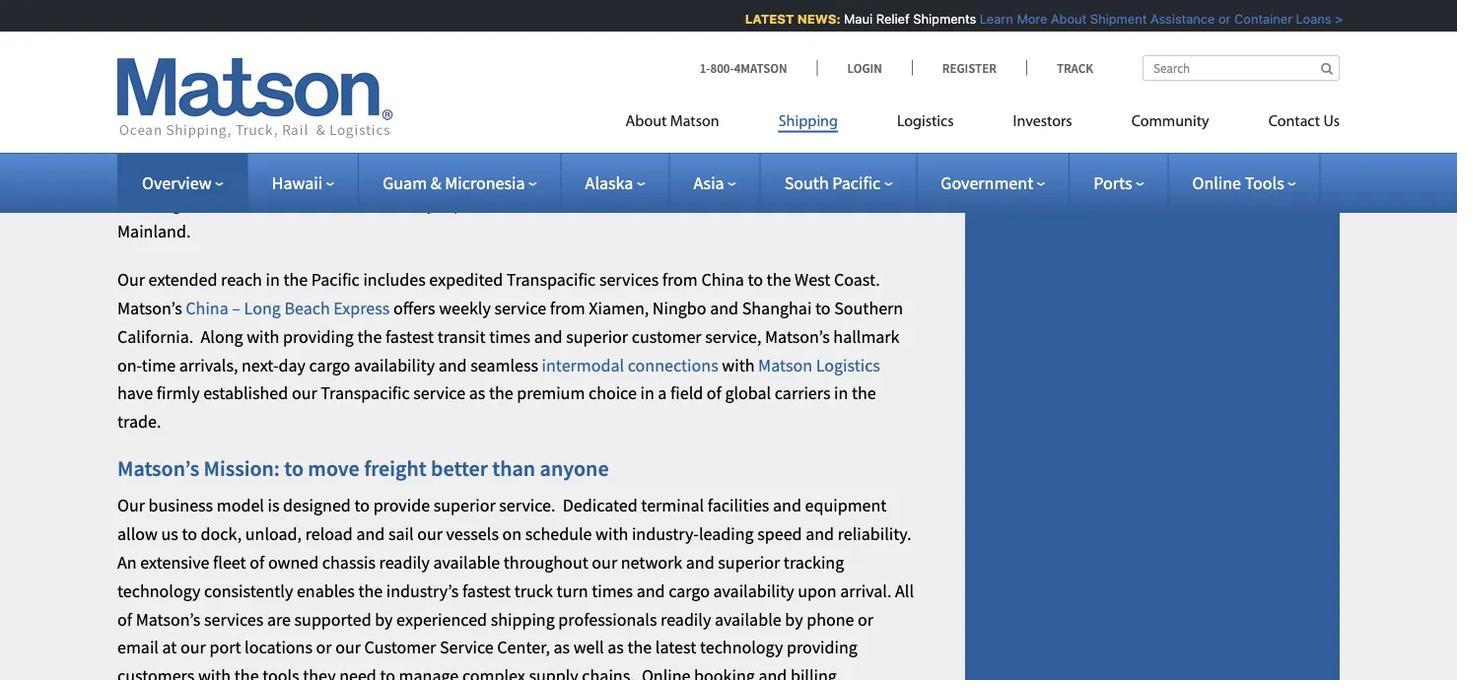 Task type: vqa. For each thing, say whether or not it's contained in the screenshot.
'Top Menu' navigation
yes



Task type: locate. For each thing, give the bounding box(es) containing it.
distribution down reliable
[[637, 192, 724, 214]]

0 vertical spatial china
[[702, 269, 745, 291]]

1 vertical spatial is
[[528, 164, 540, 186]]

distribution
[[721, 164, 808, 186], [637, 192, 724, 214]]

pacific inside features purpose-built containerships, as well as combination container and roll-on, roll-off vessels and specially designed container barges. matson's vessels are u.s. built, owned and operated, which provides significant advantages in the integrated trade lanes of the company's operations. serving hawaii continuously since 1882, matson is uniquely experienced in carrying the wide range of commodities needed to support economies that rely on ocean transportation. matson's reliable just-in-time service to hawaii , alaska , guam , micronesia and the south pacific
[[476, 164, 525, 186]]

3 our from the top
[[117, 495, 145, 517]]

2 vertical spatial our
[[117, 495, 145, 517]]

and left the maui
[[798, 22, 827, 44]]

of left asia
[[675, 164, 689, 186]]

1 horizontal spatial transpacific
[[507, 269, 596, 291]]

available up industry's
[[433, 552, 500, 574]]

and down rely
[[368, 164, 397, 186]]

designed
[[328, 50, 395, 72], [283, 495, 351, 517]]

services up the port
[[204, 608, 264, 631]]

1 vertical spatial are
[[267, 608, 291, 631]]

0 horizontal spatial ,
[[168, 164, 173, 186]]

owned
[[758, 50, 809, 72], [268, 552, 319, 574]]

pacific inside the 'our extended reach in the pacific includes expedited transpacific services from china to the west coast. matson's'
[[311, 269, 360, 291]]

features
[[266, 22, 326, 44]]

in down intermodal connections "link" on the bottom of the page
[[641, 382, 655, 405]]

the left &
[[400, 164, 425, 186]]

the up "carrying"
[[632, 79, 656, 101]]

allow
[[117, 523, 158, 545]]

about matson
[[626, 114, 720, 130]]

and up significant
[[227, 50, 256, 72]]

well
[[572, 22, 603, 44], [574, 637, 604, 659]]

south down ocean
[[428, 164, 473, 186]]

reliability.
[[838, 523, 912, 545]]

1 horizontal spatial times
[[592, 580, 633, 602]]

1 horizontal spatial availability
[[714, 580, 795, 602]]

4matson
[[735, 60, 788, 76]]

of up consistently
[[250, 552, 265, 574]]

are inside features purpose-built containerships, as well as combination container and roll-on, roll-off vessels and specially designed container barges. matson's vessels are u.s. built, owned and operated, which provides significant advantages in the integrated trade lanes of the company's operations. serving hawaii continuously since 1882, matson is uniquely experienced in carrying the wide range of commodities needed to support economies that rely on ocean transportation. matson's reliable just-in-time service to hawaii , alaska , guam , micronesia and the south pacific
[[655, 50, 679, 72]]

from left xiamen,
[[550, 297, 586, 319]]

on right centers
[[786, 192, 805, 214]]

800-
[[711, 60, 735, 76]]

providing down beach
[[283, 326, 354, 348]]

latest
[[742, 11, 791, 26]]

2 our from the top
[[117, 269, 145, 291]]

hawaii link
[[117, 164, 168, 186], [272, 172, 335, 194]]

transpacific inside intermodal connections with matson logistics have firmly established our transpacific service as the premium choice in a field of global carriers in the trade.
[[321, 382, 410, 405]]

0 horizontal spatial time
[[142, 354, 176, 376]]

services up xiamen,
[[600, 269, 659, 291]]

0 horizontal spatial technology
[[117, 580, 201, 602]]

matson's
[[531, 50, 596, 72], [594, 135, 659, 158], [117, 297, 182, 319], [765, 326, 830, 348], [117, 455, 199, 482]]

pacific up express
[[311, 269, 360, 291]]

times
[[489, 326, 531, 348], [592, 580, 633, 602]]

our inside our business model is designed to provide superior service.  dedicated terminal facilities and equipment allow us to dock, unload, reload and sail our vessels on schedule with industry-leading speed and reliability. an extensive fleet of owned chassis readily available throughout our network and superior tracking technology consistently enables the industry's fastest truck turn times and cargo availability upon arrival. all of matson's services are supported by experienced shipping professionals readily available by phone or email at our port locations or our customer service center, as well as the latest technology providing customers with the tools they need to manage complex supply chains.  online booking and bi
[[117, 495, 145, 517]]

0 vertical spatial availability
[[354, 354, 435, 376]]

0 vertical spatial our
[[117, 22, 145, 44]]

matson up rely
[[356, 107, 411, 129]]

from up ningbo
[[663, 269, 698, 291]]

operated,
[[844, 50, 916, 72]]

relief
[[873, 11, 907, 26]]

pacific down commodities
[[833, 172, 881, 194]]

equipment
[[805, 495, 887, 517]]

0 vertical spatial readily
[[379, 552, 430, 574]]

dock,
[[201, 523, 242, 545]]

1 horizontal spatial customers
[[252, 192, 330, 214]]

logistics down register link
[[898, 114, 954, 130]]

0 vertical spatial superior
[[566, 326, 628, 348]]

provide
[[373, 495, 430, 517]]

supply
[[529, 665, 579, 681]]

roll- up which
[[117, 50, 148, 72]]

1 horizontal spatial time
[[773, 135, 807, 158]]

register
[[943, 60, 997, 76]]

the down 'system'
[[809, 192, 833, 214]]

logistics down hallmark
[[816, 354, 881, 376]]

0 horizontal spatial on
[[407, 135, 427, 158]]

cargo right day
[[309, 354, 350, 376]]

superior down leading
[[718, 552, 780, 574]]

chassis
[[322, 552, 376, 574]]

guam & micronesia link
[[383, 172, 537, 194]]

to down west
[[816, 297, 831, 319]]

1 vertical spatial well
[[574, 637, 604, 659]]

offers weekly service from xiamen, ningbo and shanghai to southern california.  along with providing the fastest transit times and superior customer service, matson's hallmark on-time arrivals, next-day cargo availability and seamless
[[117, 297, 904, 376]]

container up 1-800-4matson link
[[724, 22, 795, 44]]

our inside intermodal connections with matson logistics have firmly established our transpacific service as the premium choice in a field of global carriers in the trade.
[[292, 382, 317, 405]]

rely
[[376, 135, 404, 158]]

south pacific link
[[785, 172, 893, 194]]

pacific up replenish
[[476, 164, 525, 186]]

business up us
[[149, 495, 213, 517]]

1 horizontal spatial providing
[[787, 637, 858, 659]]

providing inside our business model is designed to provide superior service.  dedicated terminal facilities and equipment allow us to dock, unload, reload and sail our vessels on schedule with industry-leading speed and reliability. an extensive fleet of owned chassis readily available throughout our network and superior tracking technology consistently enables the industry's fastest truck turn times and cargo availability upon arrival. all of matson's services are supported by experienced shipping professionals readily available by phone or email at our port locations or our customer service center, as well as the latest technology providing customers with the tools they need to manage complex supply chains.  online booking and bi
[[787, 637, 858, 659]]

0 vertical spatial logistics
[[898, 114, 954, 130]]

0 horizontal spatial matson
[[356, 107, 411, 129]]

1 horizontal spatial superior
[[566, 326, 628, 348]]

0 horizontal spatial customers
[[117, 665, 195, 681]]

cargo inside offers weekly service from xiamen, ningbo and shanghai to southern california.  along with providing the fastest transit times and superior customer service, matson's hallmark on-time arrivals, next-day cargo availability and seamless
[[309, 354, 350, 376]]

1 horizontal spatial technology
[[700, 637, 784, 659]]

u.s. up "company's"
[[683, 50, 712, 72]]

the down reliable
[[693, 164, 718, 186]]

a inside is a key component of the distribution system allowing business customers to continually replenish inventories from distribution centers on the u.s. mainland.
[[544, 164, 553, 186]]

well up chains.
[[574, 637, 604, 659]]

our inside the 'our extended reach in the pacific includes expedited transpacific services from china to the west coast. matson's'
[[117, 269, 145, 291]]

fleet down dock,
[[213, 552, 246, 574]]

us
[[161, 523, 178, 545]]

0 horizontal spatial services
[[204, 608, 264, 631]]

readily down sail
[[379, 552, 430, 574]]

services inside the 'our extended reach in the pacific includes expedited transpacific services from china to the west coast. matson's'
[[600, 269, 659, 291]]

a inside intermodal connections with matson logistics have firmly established our transpacific service as the premium choice in a field of global carriers in the trade.
[[658, 382, 667, 405]]

1 horizontal spatial is
[[414, 107, 426, 129]]

0 horizontal spatial logistics
[[816, 354, 881, 376]]

1 horizontal spatial or
[[858, 608, 874, 631]]

cargo
[[309, 354, 350, 376], [669, 580, 710, 602]]

on-
[[117, 354, 142, 376]]

0 horizontal spatial vessels
[[171, 50, 224, 72]]

of right field
[[707, 382, 722, 405]]

0 horizontal spatial roll-
[[117, 50, 148, 72]]

0 vertical spatial time
[[773, 135, 807, 158]]

our up allow
[[117, 495, 145, 517]]

1 horizontal spatial from
[[598, 192, 634, 214]]

since
[[272, 107, 310, 129]]

is down transportation.
[[528, 164, 540, 186]]

to inside is a key component of the distribution system allowing business customers to continually replenish inventories from distribution centers on the u.s. mainland.
[[333, 192, 349, 214]]

designed up the reload
[[283, 495, 351, 517]]

1 horizontal spatial matson
[[670, 114, 720, 130]]

1 vertical spatial transpacific
[[321, 382, 410, 405]]

3 , from the left
[[277, 164, 281, 186]]

transpacific up offers weekly service from xiamen, ningbo and shanghai to southern california.  along with providing the fastest transit times and superior customer service, matson's hallmark on-time arrivals, next-day cargo availability and seamless
[[507, 269, 596, 291]]

hawaii link down needed
[[117, 164, 168, 186]]

services
[[600, 269, 659, 291], [204, 608, 264, 631]]

owned down unload,
[[268, 552, 319, 574]]

1 vertical spatial cargo
[[669, 580, 710, 602]]

carriers
[[775, 382, 831, 405]]

1 vertical spatial technology
[[700, 637, 784, 659]]

asia link
[[694, 172, 736, 194]]

the down matson logistics link
[[852, 382, 877, 405]]

with inside intermodal connections with matson logistics have firmly established our transpacific service as the premium choice in a field of global carriers in the trade.
[[722, 354, 755, 376]]

1 horizontal spatial fastest
[[463, 580, 511, 602]]

shipping
[[491, 608, 555, 631]]

enables
[[297, 580, 355, 602]]

our left diversified
[[117, 22, 145, 44]]

0 vertical spatial customers
[[252, 192, 330, 214]]

our right at
[[181, 637, 206, 659]]

micronesia link
[[285, 164, 365, 186]]

service up 'system'
[[810, 135, 862, 158]]

u.s. inside features purpose-built containerships, as well as combination container and roll-on, roll-off vessels and specially designed container barges. matson's vessels are u.s. built, owned and operated, which provides significant advantages in the integrated trade lanes of the company's operations. serving hawaii continuously since 1882, matson is uniquely experienced in carrying the wide range of commodities needed to support economies that rely on ocean transportation. matson's reliable just-in-time service to hawaii , alaska , guam , micronesia and the south pacific
[[683, 50, 712, 72]]

0 horizontal spatial experienced
[[397, 608, 487, 631]]

just-
[[721, 135, 754, 158]]

providing inside offers weekly service from xiamen, ningbo and shanghai to southern california.  along with providing the fastest transit times and superior customer service, matson's hallmark on-time arrivals, next-day cargo availability and seamless
[[283, 326, 354, 348]]

0 vertical spatial is
[[414, 107, 426, 129]]

,
[[168, 164, 173, 186], [224, 164, 229, 186], [277, 164, 281, 186]]

professionals
[[559, 608, 657, 631]]

tracking
[[784, 552, 845, 574]]

1 vertical spatial or
[[858, 608, 874, 631]]

seamless
[[471, 354, 539, 376]]

0 vertical spatial from
[[598, 192, 634, 214]]

0 horizontal spatial from
[[550, 297, 586, 319]]

or down 'arrival.'
[[858, 608, 874, 631]]

fastest inside offers weekly service from xiamen, ningbo and shanghai to southern california.  along with providing the fastest transit times and superior customer service, matson's hallmark on-time arrivals, next-day cargo availability and seamless
[[386, 326, 434, 348]]

manage
[[399, 665, 459, 681]]

from down the component
[[598, 192, 634, 214]]

allowing
[[117, 192, 181, 214]]

of
[[613, 79, 628, 101], [787, 107, 802, 129], [675, 164, 689, 186], [707, 382, 722, 405], [250, 552, 265, 574]]

distribution down in-
[[721, 164, 808, 186]]

with up network
[[596, 523, 629, 545]]

micronesia
[[285, 164, 365, 186], [445, 172, 525, 194]]

system
[[812, 164, 864, 186]]

micronesia inside features purpose-built containerships, as well as combination container and roll-on, roll-off vessels and specially designed container barges. matson's vessels are u.s. built, owned and operated, which provides significant advantages in the integrated trade lanes of the company's operations. serving hawaii continuously since 1882, matson is uniquely experienced in carrying the wide range of commodities needed to support economies that rely on ocean transportation. matson's reliable just-in-time service to hawaii , alaska , guam , micronesia and the south pacific
[[285, 164, 365, 186]]

1 horizontal spatial south
[[785, 172, 829, 194]]

customer
[[365, 637, 436, 659]]

times up seamless
[[489, 326, 531, 348]]

0 horizontal spatial availability
[[354, 354, 435, 376]]

matson's inside offers weekly service from xiamen, ningbo and shanghai to southern california.  along with providing the fastest transit times and superior customer service, matson's hallmark on-time arrivals, next-day cargo availability and seamless
[[765, 326, 830, 348]]

guam down support in the top left of the page
[[232, 164, 277, 186]]

are inside our business model is designed to provide superior service.  dedicated terminal facilities and equipment allow us to dock, unload, reload and sail our vessels on schedule with industry-leading speed and reliability. an extensive fleet of owned chassis readily available throughout our network and superior tracking technology consistently enables the industry's fastest truck turn times and cargo availability upon arrival. all of matson's services are supported by experienced shipping professionals readily available by phone or email at our port locations or our customer service center, as well as the latest technology providing customers with the tools they need to manage complex supply chains.  online booking and bi
[[267, 608, 291, 631]]

0 vertical spatial or
[[1216, 11, 1228, 26]]

as up the trade
[[552, 22, 569, 44]]

terminal
[[641, 495, 704, 517]]

2 horizontal spatial vessels
[[599, 50, 652, 72]]

1 vertical spatial on
[[786, 192, 805, 214]]

south
[[428, 164, 473, 186], [785, 172, 829, 194]]

hawaii down economies
[[272, 172, 323, 194]]

1 horizontal spatial vessels
[[446, 523, 499, 545]]

fastest
[[386, 326, 434, 348], [463, 580, 511, 602]]

service
[[810, 135, 862, 158], [495, 297, 547, 319], [414, 382, 466, 405]]

fleet left features
[[229, 22, 263, 44]]

to right us
[[182, 523, 197, 545]]

tools
[[263, 665, 300, 681]]

our for our business model is designed to provide superior service.  dedicated terminal facilities and equipment allow us to dock, unload, reload and sail our vessels on schedule with industry-leading speed and reliability. an extensive fleet of owned chassis readily available throughout our network and superior tracking technology consistently enables the industry's fastest truck turn times and cargo availability upon arrival. all of matson's services are supported by experienced shipping professionals readily available by phone or email at our port locations or our customer service center, as well as the latest technology providing customers with the tools they need to manage complex supply chains.  online booking and bi
[[117, 495, 145, 517]]

superior
[[566, 326, 628, 348], [434, 495, 496, 517], [718, 552, 780, 574]]

providing down the phone at the bottom of the page
[[787, 637, 858, 659]]

to up shanghai
[[748, 269, 763, 291]]

in inside the 'our extended reach in the pacific includes expedited transpacific services from china to the west coast. matson's'
[[266, 269, 280, 291]]

0 horizontal spatial transpacific
[[321, 382, 410, 405]]

2 vertical spatial is
[[268, 495, 280, 517]]

1 our from the top
[[117, 22, 145, 44]]

container
[[724, 22, 795, 44], [399, 50, 470, 72]]

, up allowing on the top of page
[[168, 164, 173, 186]]

roll-
[[830, 22, 861, 44], [117, 50, 148, 72]]

1 vertical spatial service
[[495, 297, 547, 319]]

0 horizontal spatial owned
[[268, 552, 319, 574]]

to down matson's mission: to move freight better than anyone
[[355, 495, 370, 517]]

0 horizontal spatial service
[[414, 382, 466, 405]]

availability down speed
[[714, 580, 795, 602]]

2 vertical spatial or
[[316, 637, 332, 659]]

as down seamless
[[469, 382, 486, 405]]

to inside the 'our extended reach in the pacific includes expedited transpacific services from china to the west coast. matson's'
[[748, 269, 763, 291]]

china
[[702, 269, 745, 291], [186, 297, 229, 319]]

us
[[1324, 114, 1341, 130]]

1 vertical spatial designed
[[283, 495, 351, 517]]

service down transit
[[414, 382, 466, 405]]

None search field
[[1143, 55, 1341, 81]]

in right the advantages
[[402, 79, 416, 101]]

2 vertical spatial from
[[550, 297, 586, 319]]

1 vertical spatial distribution
[[637, 192, 724, 214]]

1 vertical spatial services
[[204, 608, 264, 631]]

1 vertical spatial experienced
[[397, 608, 487, 631]]

are down combination
[[655, 50, 679, 72]]

by left the phone at the bottom of the page
[[785, 608, 803, 631]]

0 vertical spatial experienced
[[498, 107, 589, 129]]

0 horizontal spatial available
[[433, 552, 500, 574]]

matson up reliable
[[670, 114, 720, 130]]

0 horizontal spatial readily
[[379, 552, 430, 574]]

0 horizontal spatial by
[[375, 608, 393, 631]]

0 horizontal spatial are
[[267, 608, 291, 631]]

have
[[117, 382, 153, 405]]

freight
[[364, 455, 427, 482]]

0 vertical spatial service
[[810, 135, 862, 158]]

1 vertical spatial business
[[149, 495, 213, 517]]

matson up carriers at right bottom
[[759, 354, 813, 376]]

move
[[308, 455, 360, 482]]

roll- up login link
[[830, 22, 861, 44]]

about
[[1048, 11, 1084, 26], [626, 114, 667, 130]]

ningbo
[[653, 297, 707, 319]]

transpacific inside the 'our extended reach in the pacific includes expedited transpacific services from china to the west coast. matson's'
[[507, 269, 596, 291]]

1 horizontal spatial service
[[495, 297, 547, 319]]

fleet
[[229, 22, 263, 44], [213, 552, 246, 574]]

as left combination
[[606, 22, 623, 44]]

1 vertical spatial fastest
[[463, 580, 511, 602]]

1 horizontal spatial u.s.
[[837, 192, 866, 214]]

of right lanes
[[613, 79, 628, 101]]

business down guam link
[[184, 192, 249, 214]]

barges.
[[473, 50, 527, 72]]

a left key
[[544, 164, 553, 186]]

is up unload,
[[268, 495, 280, 517]]

1 horizontal spatial hawaii link
[[272, 172, 335, 194]]

continuously
[[172, 107, 268, 129]]

0 vertical spatial about
[[1048, 11, 1084, 26]]

to
[[177, 135, 192, 158], [866, 135, 881, 158], [333, 192, 349, 214], [748, 269, 763, 291], [816, 297, 831, 319], [284, 455, 304, 482], [355, 495, 370, 517], [182, 523, 197, 545], [380, 665, 396, 681]]

south right centers
[[785, 172, 829, 194]]

transpacific up matson's mission: to move freight better than anyone
[[321, 382, 410, 405]]

0 vertical spatial times
[[489, 326, 531, 348]]

designed inside our business model is designed to provide superior service.  dedicated terminal facilities and equipment allow us to dock, unload, reload and sail our vessels on schedule with industry-leading speed and reliability. an extensive fleet of owned chassis readily available throughout our network and superior tracking technology consistently enables the industry's fastest truck turn times and cargo availability upon arrival. all of matson's services are supported by experienced shipping professionals readily available by phone or email at our port locations or our customer service center, as well as the latest technology providing customers with the tools they need to manage complex supply chains.  online booking and bi
[[283, 495, 351, 517]]

1 vertical spatial a
[[658, 382, 667, 405]]

customers down at
[[117, 665, 195, 681]]

southern
[[835, 297, 904, 319]]

technology up booking
[[700, 637, 784, 659]]

0 horizontal spatial fastest
[[386, 326, 434, 348]]

speed
[[758, 523, 803, 545]]

are
[[655, 50, 679, 72], [267, 608, 291, 631]]

0 vertical spatial roll-
[[830, 22, 861, 44]]

guam link
[[232, 164, 277, 186]]

loans
[[1294, 11, 1329, 26]]

0 horizontal spatial u.s.
[[683, 50, 712, 72]]

the down chassis
[[358, 580, 383, 602]]

owned inside our business model is designed to provide superior service.  dedicated terminal facilities and equipment allow us to dock, unload, reload and sail our vessels on schedule with industry-leading speed and reliability. an extensive fleet of owned chassis readily available throughout our network and superior tracking technology consistently enables the industry's fastest truck turn times and cargo availability upon arrival. all of matson's services are supported by experienced shipping professionals readily available by phone or email at our port locations or our customer service center, as well as the latest technology providing customers with the tools they need to manage complex supply chains.  online booking and bi
[[268, 552, 319, 574]]

1 by from the left
[[375, 608, 393, 631]]

built
[[397, 22, 431, 44]]

china up ningbo
[[702, 269, 745, 291]]

fleet inside our business model is designed to provide superior service.  dedicated terminal facilities and equipment allow us to dock, unload, reload and sail our vessels on schedule with industry-leading speed and reliability. an extensive fleet of owned chassis readily available throughout our network and superior tracking technology consistently enables the industry's fastest truck turn times and cargo availability upon arrival. all of matson's services are supported by experienced shipping professionals readily available by phone or email at our port locations or our customer service center, as well as the latest technology providing customers with the tools they need to manage complex supply chains.  online booking and bi
[[213, 552, 246, 574]]

our business model is designed to provide superior service.  dedicated terminal facilities and equipment allow us to dock, unload, reload and sail our vessels on schedule with industry-leading speed and reliability. an extensive fleet of owned chassis readily available throughout our network and superior tracking technology consistently enables the industry's fastest truck turn times and cargo availability upon arrival. all of matson's services are supported by experienced shipping professionals readily available by phone or email at our port locations or our customer service center, as well as the latest technology providing customers with the tools they need to manage complex supply chains.  online booking and bi
[[117, 495, 914, 681]]

hawaii link down economies
[[272, 172, 335, 194]]

industry's
[[386, 580, 459, 602]]

hawaii
[[117, 107, 168, 129], [117, 164, 168, 186], [272, 172, 323, 194]]

1 horizontal spatial roll-
[[830, 22, 861, 44]]

2 horizontal spatial matson
[[759, 354, 813, 376]]

about inside top menu navigation
[[626, 114, 667, 130]]

1 horizontal spatial pacific
[[476, 164, 525, 186]]

container down built at the left top
[[399, 50, 470, 72]]

time down shipping
[[773, 135, 807, 158]]

built,
[[716, 50, 755, 72]]

cargo inside our business model is designed to provide superior service.  dedicated terminal facilities and equipment allow us to dock, unload, reload and sail our vessels on schedule with industry-leading speed and reliability. an extensive fleet of owned chassis readily available throughout our network and superior tracking technology consistently enables the industry's fastest truck turn times and cargo availability upon arrival. all of matson's services are supported by experienced shipping professionals readily available by phone or email at our port locations or our customer service center, as well as the latest technology providing customers with the tools they need to manage complex supply chains.  online booking and bi
[[669, 580, 710, 602]]

containerships,
[[435, 22, 549, 44]]

1 vertical spatial available
[[715, 608, 782, 631]]

experienced down the trade
[[498, 107, 589, 129]]

0 horizontal spatial alaska
[[176, 164, 224, 186]]

0 vertical spatial fastest
[[386, 326, 434, 348]]

0 horizontal spatial alaska link
[[176, 164, 224, 186]]

1 vertical spatial logistics
[[816, 354, 881, 376]]

2 vertical spatial superior
[[718, 552, 780, 574]]

our for our extended reach in the pacific includes expedited transpacific services from china to the west coast. matson's
[[117, 269, 145, 291]]

2 horizontal spatial pacific
[[833, 172, 881, 194]]

0 vertical spatial a
[[544, 164, 553, 186]]

1 horizontal spatial container
[[724, 22, 795, 44]]

as up chains.
[[608, 637, 624, 659]]

investors
[[1014, 114, 1073, 130]]

u.s. down 'system'
[[837, 192, 866, 214]]

1 horizontal spatial cargo
[[669, 580, 710, 602]]

cargo down network
[[669, 580, 710, 602]]

wide
[[702, 107, 738, 129]]

blue matson logo with ocean, shipping, truck, rail and logistics written beneath it. image
[[117, 58, 394, 139]]

0 vertical spatial cargo
[[309, 354, 350, 376]]



Task type: describe. For each thing, give the bounding box(es) containing it.
1 vertical spatial china
[[186, 297, 229, 319]]

trade.
[[117, 411, 161, 433]]

1 horizontal spatial guam
[[383, 172, 427, 194]]

uniquely
[[430, 107, 494, 129]]

the inside offers weekly service from xiamen, ningbo and shanghai to southern california.  along with providing the fastest transit times and superior customer service, matson's hallmark on-time arrivals, next-day cargo availability and seamless
[[358, 326, 382, 348]]

truck
[[515, 580, 553, 602]]

&
[[431, 172, 442, 194]]

established
[[203, 382, 288, 405]]

choice
[[589, 382, 637, 405]]

top menu navigation
[[626, 104, 1341, 145]]

to down commodities
[[866, 135, 881, 158]]

1882,
[[313, 107, 353, 129]]

search image
[[1322, 62, 1334, 74]]

online tools link
[[1193, 172, 1297, 194]]

to inside offers weekly service from xiamen, ningbo and shanghai to southern california.  along with providing the fastest transit times and superior customer service, matson's hallmark on-time arrivals, next-day cargo availability and seamless
[[816, 297, 831, 319]]

business inside our business model is designed to provide superior service.  dedicated terminal facilities and equipment allow us to dock, unload, reload and sail our vessels on schedule with industry-leading speed and reliability. an extensive fleet of owned chassis readily available throughout our network and superior tracking technology consistently enables the industry's fastest truck turn times and cargo availability upon arrival. all of matson's services are supported by experienced shipping professionals readily available by phone or email at our port locations or our customer service center, as well as the latest technology providing customers with the tools they need to manage complex supply chains.  online booking and bi
[[149, 495, 213, 517]]

customers inside is a key component of the distribution system allowing business customers to continually replenish inventories from distribution centers on the u.s. mainland.
[[252, 192, 330, 214]]

our extended reach in the pacific includes expedited transpacific services from china to the west coast. matson's
[[117, 269, 881, 319]]

industry-
[[632, 523, 699, 545]]

commodities
[[806, 107, 903, 129]]

1 horizontal spatial available
[[715, 608, 782, 631]]

service inside offers weekly service from xiamen, ningbo and shanghai to southern california.  along with providing the fastest transit times and superior customer service, matson's hallmark on-time arrivals, next-day cargo availability and seamless
[[495, 297, 547, 319]]

0 horizontal spatial or
[[316, 637, 332, 659]]

the up uniquely on the top
[[420, 79, 444, 101]]

with down the port
[[198, 665, 231, 681]]

intermodal connections with matson logistics have firmly established our transpacific service as the premium choice in a field of global carriers in the trade.
[[117, 354, 881, 433]]

2 by from the left
[[785, 608, 803, 631]]

our up need
[[336, 637, 361, 659]]

anyone
[[540, 455, 609, 482]]

south pacific
[[785, 172, 881, 194]]

matson inside intermodal connections with matson logistics have firmly established our transpacific service as the premium choice in a field of global carriers in the trade.
[[759, 354, 813, 376]]

community
[[1132, 114, 1210, 130]]

and up service,
[[710, 297, 739, 319]]

as up supply
[[554, 637, 570, 659]]

times inside our business model is designed to provide superior service.  dedicated terminal facilities and equipment allow us to dock, unload, reload and sail our vessels on schedule with industry-leading speed and reliability. an extensive fleet of owned chassis readily available throughout our network and superior tracking technology consistently enables the industry's fastest truck turn times and cargo availability upon arrival. all of matson's services are supported by experienced shipping professionals readily available by phone or email at our port locations or our customer service center, as well as the latest technology providing customers with the tools they need to manage complex supply chains.  online booking and bi
[[592, 580, 633, 602]]

of down the operations.
[[787, 107, 802, 129]]

1 , from the left
[[168, 164, 173, 186]]

track
[[1057, 60, 1094, 76]]

0 horizontal spatial superior
[[434, 495, 496, 517]]

and down leading
[[686, 552, 715, 574]]

and right booking
[[759, 665, 787, 681]]

news:
[[795, 11, 838, 26]]

transportation.
[[478, 135, 590, 158]]

logistics inside intermodal connections with matson logistics have firmly established our transpacific service as the premium choice in a field of global carriers in the trade.
[[816, 354, 881, 376]]

2 , from the left
[[224, 164, 229, 186]]

our diversified fleet
[[117, 22, 263, 44]]

our left network
[[592, 552, 618, 574]]

reload
[[305, 523, 353, 545]]

of inside our business model is designed to provide superior service.  dedicated terminal facilities and equipment allow us to dock, unload, reload and sail our vessels on schedule with industry-leading speed and reliability. an extensive fleet of owned chassis readily available throughout our network and superior tracking technology consistently enables the industry's fastest truck turn times and cargo availability upon arrival. all of matson's services are supported by experienced shipping professionals readily available by phone or email at our port locations or our customer service center, as well as the latest technology providing customers with the tools they need to manage complex supply chains.  online booking and bi
[[250, 552, 265, 574]]

key
[[556, 164, 582, 186]]

integrated
[[448, 79, 524, 101]]

time inside offers weekly service from xiamen, ningbo and shanghai to southern california.  along with providing the fastest transit times and superior customer service, matson's hallmark on-time arrivals, next-day cargo availability and seamless
[[142, 354, 176, 376]]

inventories
[[512, 192, 595, 214]]

1 horizontal spatial readily
[[661, 608, 711, 631]]

hawaii down needed
[[117, 164, 168, 186]]

the up reliable
[[674, 107, 699, 129]]

alaska inside features purpose-built containerships, as well as combination container and roll-on, roll-off vessels and specially designed container barges. matson's vessels are u.s. built, owned and operated, which provides significant advantages in the integrated trade lanes of the company's operations. serving hawaii continuously since 1882, matson is uniquely experienced in carrying the wide range of commodities needed to support economies that rely on ocean transportation. matson's reliable just-in-time service to hawaii , alaska , guam , micronesia and the south pacific
[[176, 164, 224, 186]]

0 vertical spatial container
[[724, 22, 795, 44]]

and left login
[[812, 50, 841, 72]]

is inside features purpose-built containerships, as well as combination container and roll-on, roll-off vessels and specially designed container barges. matson's vessels are u.s. built, owned and operated, which provides significant advantages in the integrated trade lanes of the company's operations. serving hawaii continuously since 1882, matson is uniquely experienced in carrying the wide range of commodities needed to support economies that rely on ocean transportation. matson's reliable just-in-time service to hawaii , alaska , guam , micronesia and the south pacific
[[414, 107, 426, 129]]

premium
[[517, 382, 585, 405]]

with inside offers weekly service from xiamen, ningbo and shanghai to southern california.  along with providing the fastest transit times and superior customer service, matson's hallmark on-time arrivals, next-day cargo availability and seamless
[[247, 326, 280, 348]]

the down the port
[[235, 665, 259, 681]]

and up tracking
[[806, 523, 835, 545]]

matson's inside the 'our extended reach in the pacific includes expedited transpacific services from china to the west coast. matson's'
[[117, 297, 182, 319]]

register link
[[912, 60, 1027, 76]]

and up speed
[[773, 495, 802, 517]]

community link
[[1102, 104, 1240, 145]]

designed inside features purpose-built containerships, as well as combination container and roll-on, roll-off vessels and specially designed container barges. matson's vessels are u.s. built, owned and operated, which provides significant advantages in the integrated trade lanes of the company's operations. serving hawaii continuously since 1882, matson is uniquely experienced in carrying the wide range of commodities needed to support economies that rely on ocean transportation. matson's reliable just-in-time service to hawaii , alaska , guam , micronesia and the south pacific
[[328, 50, 395, 72]]

owned inside features purpose-built containerships, as well as combination container and roll-on, roll-off vessels and specially designed container barges. matson's vessels are u.s. built, owned and operated, which provides significant advantages in the integrated trade lanes of the company's operations. serving hawaii continuously since 1882, matson is uniquely experienced in carrying the wide range of commodities needed to support economies that rely on ocean transportation. matson's reliable just-in-time service to hawaii , alaska , guam , micronesia and the south pacific
[[758, 50, 809, 72]]

and down transit
[[439, 354, 467, 376]]

learn more about shipment assistance or container loans > link
[[977, 11, 1341, 26]]

includes
[[363, 269, 426, 291]]

on inside is a key component of the distribution system allowing business customers to continually replenish inventories from distribution centers on the u.s. mainland.
[[786, 192, 805, 214]]

0 vertical spatial distribution
[[721, 164, 808, 186]]

network
[[621, 552, 683, 574]]

well inside features purpose-built containerships, as well as combination container and roll-on, roll-off vessels and specially designed container barges. matson's vessels are u.s. built, owned and operated, which provides significant advantages in the integrated trade lanes of the company's operations. serving hawaii continuously since 1882, matson is uniquely experienced in carrying the wide range of commodities needed to support economies that rely on ocean transportation. matson's reliable just-in-time service to hawaii , alaska , guam , micronesia and the south pacific
[[572, 22, 603, 44]]

1 horizontal spatial alaska
[[586, 172, 634, 194]]

need
[[339, 665, 377, 681]]

service inside features purpose-built containerships, as well as combination container and roll-on, roll-off vessels and specially designed container barges. matson's vessels are u.s. built, owned and operated, which provides significant advantages in the integrated trade lanes of the company's operations. serving hawaii continuously since 1882, matson is uniquely experienced in carrying the wide range of commodities needed to support economies that rely on ocean transportation. matson's reliable just-in-time service to hawaii , alaska , guam , micronesia and the south pacific
[[810, 135, 862, 158]]

is a key component of the distribution system allowing business customers to continually replenish inventories from distribution centers on the u.s. mainland.
[[117, 164, 866, 243]]

our right sail
[[417, 523, 443, 545]]

the up china – long beach express
[[283, 269, 308, 291]]

connections
[[628, 354, 719, 376]]

of matson's
[[117, 608, 201, 631]]

global
[[725, 382, 772, 405]]

on inside features purpose-built containerships, as well as combination container and roll-on, roll-off vessels and specially designed container barges. matson's vessels are u.s. built, owned and operated, which provides significant advantages in the integrated trade lanes of the company's operations. serving hawaii continuously since 1882, matson is uniquely experienced in carrying the wide range of commodities needed to support economies that rely on ocean transportation. matson's reliable just-in-time service to hawaii , alaska , guam , micronesia and the south pacific
[[407, 135, 427, 158]]

overview
[[142, 172, 212, 194]]

login
[[848, 60, 883, 76]]

service inside intermodal connections with matson logistics have firmly established our transpacific service as the premium choice in a field of global carriers in the trade.
[[414, 382, 466, 405]]

and up intermodal
[[534, 326, 563, 348]]

long
[[244, 297, 281, 319]]

from inside the 'our extended reach in the pacific includes expedited transpacific services from china to the west coast. matson's'
[[663, 269, 698, 291]]

to down customer on the left of the page
[[380, 665, 396, 681]]

better
[[431, 455, 488, 482]]

customers inside our business model is designed to provide superior service.  dedicated terminal facilities and equipment allow us to dock, unload, reload and sail our vessels on schedule with industry-leading speed and reliability. an extensive fleet of owned chassis readily available throughout our network and superior tracking technology consistently enables the industry's fastest truck turn times and cargo availability upon arrival. all of matson's services are supported by experienced shipping professionals readily available by phone or email at our port locations or our customer service center, as well as the latest technology providing customers with the tools they need to manage complex supply chains.  online booking and bi
[[117, 665, 195, 681]]

express
[[334, 297, 390, 319]]

and down network
[[637, 580, 665, 602]]

the left latest
[[628, 637, 652, 659]]

from inside is a key component of the distribution system allowing business customers to continually replenish inventories from distribution centers on the u.s. mainland.
[[598, 192, 634, 214]]

china inside the 'our extended reach in the pacific includes expedited transpacific services from china to the west coast. matson's'
[[702, 269, 745, 291]]

matson's down trade.
[[117, 455, 199, 482]]

2 horizontal spatial superior
[[718, 552, 780, 574]]

1-
[[700, 60, 711, 76]]

in-
[[754, 135, 773, 158]]

well inside our business model is designed to provide superior service.  dedicated terminal facilities and equipment allow us to dock, unload, reload and sail our vessels on schedule with industry-leading speed and reliability. an extensive fleet of owned chassis readily available throughout our network and superior tracking technology consistently enables the industry's fastest truck turn times and cargo availability upon arrival. all of matson's services are supported by experienced shipping professionals readily available by phone or email at our port locations or our customer service center, as well as the latest technology providing customers with the tools they need to manage complex supply chains.  online booking and bi
[[574, 637, 604, 659]]

about matson link
[[626, 104, 749, 145]]

matson logistics link
[[759, 354, 881, 376]]

experienced inside our business model is designed to provide superior service.  dedicated terminal facilities and equipment allow us to dock, unload, reload and sail our vessels on schedule with industry-leading speed and reliability. an extensive fleet of owned chassis readily available throughout our network and superior tracking technology consistently enables the industry's fastest truck turn times and cargo availability upon arrival. all of matson's services are supported by experienced shipping professionals readily available by phone or email at our port locations or our customer service center, as well as the latest technology providing customers with the tools they need to manage complex supply chains.  online booking and bi
[[397, 608, 487, 631]]

contact
[[1269, 114, 1321, 130]]

1 horizontal spatial about
[[1048, 11, 1084, 26]]

lanes
[[571, 79, 610, 101]]

services inside our business model is designed to provide superior service.  dedicated terminal facilities and equipment allow us to dock, unload, reload and sail our vessels on schedule with industry-leading speed and reliability. an extensive fleet of owned chassis readily available throughout our network and superior tracking technology consistently enables the industry's fastest truck turn times and cargo availability upon arrival. all of matson's services are supported by experienced shipping professionals readily available by phone or email at our port locations or our customer service center, as well as the latest technology providing customers with the tools they need to manage complex supply chains.  online booking and bi
[[204, 608, 264, 631]]

1 horizontal spatial micronesia
[[445, 172, 525, 194]]

of inside is a key component of the distribution system allowing business customers to continually replenish inventories from distribution centers on the u.s. mainland.
[[675, 164, 689, 186]]

specially
[[259, 50, 324, 72]]

asia
[[694, 172, 725, 194]]

to up the 'overview' link
[[177, 135, 192, 158]]

logistics link
[[868, 104, 984, 145]]

intermodal connections link
[[542, 354, 719, 376]]

1 vertical spatial roll-
[[117, 50, 148, 72]]

customer
[[632, 326, 702, 348]]

china – long beach express link
[[186, 297, 390, 319]]

logistics inside top menu navigation
[[898, 114, 954, 130]]

matson inside top menu navigation
[[670, 114, 720, 130]]

business inside is a key component of the distribution system allowing business customers to continually replenish inventories from distribution centers on the u.s. mainland.
[[184, 192, 249, 214]]

availability inside our business model is designed to provide superior service.  dedicated terminal facilities and equipment allow us to dock, unload, reload and sail our vessels on schedule with industry-leading speed and reliability. an extensive fleet of owned chassis readily available throughout our network and superior tracking technology consistently enables the industry's fastest truck turn times and cargo availability upon arrival. all of matson's services are supported by experienced shipping professionals readily available by phone or email at our port locations or our customer service center, as well as the latest technology providing customers with the tools they need to manage complex supply chains.  online booking and bi
[[714, 580, 795, 602]]

south inside features purpose-built containerships, as well as combination container and roll-on, roll-off vessels and specially designed container barges. matson's vessels are u.s. built, owned and operated, which provides significant advantages in the integrated trade lanes of the company's operations. serving hawaii continuously since 1882, matson is uniquely experienced in carrying the wide range of commodities needed to support economies that rely on ocean transportation. matson's reliable just-in-time service to hawaii , alaska , guam , micronesia and the south pacific
[[428, 164, 473, 186]]

matson's up the trade
[[531, 50, 596, 72]]

complex
[[463, 665, 526, 681]]

0 vertical spatial technology
[[117, 580, 201, 602]]

vessels inside our business model is designed to provide superior service.  dedicated terminal facilities and equipment allow us to dock, unload, reload and sail our vessels on schedule with industry-leading speed and reliability. an extensive fleet of owned chassis readily available throughout our network and superior tracking technology consistently enables the industry's fastest truck turn times and cargo availability upon arrival. all of matson's services are supported by experienced shipping professionals readily available by phone or email at our port locations or our customer service center, as well as the latest technology providing customers with the tools they need to manage complex supply chains.  online booking and bi
[[446, 523, 499, 545]]

ports link
[[1094, 172, 1145, 194]]

government link
[[941, 172, 1046, 194]]

in down lanes
[[592, 107, 606, 129]]

to left move
[[284, 455, 304, 482]]

combination
[[626, 22, 721, 44]]

u.s. inside is a key component of the distribution system allowing business customers to continually replenish inventories from distribution centers on the u.s. mainland.
[[837, 192, 866, 214]]

is inside our business model is designed to provide superior service.  dedicated terminal facilities and equipment allow us to dock, unload, reload and sail our vessels on schedule with industry-leading speed and reliability. an extensive fleet of owned chassis readily available throughout our network and superior tracking technology consistently enables the industry's fastest truck turn times and cargo availability upon arrival. all of matson's services are supported by experienced shipping professionals readily available by phone or email at our port locations or our customer service center, as well as the latest technology providing customers with the tools they need to manage complex supply chains.  online booking and bi
[[268, 495, 280, 517]]

company's
[[660, 79, 739, 101]]

coast.
[[834, 269, 881, 291]]

day
[[279, 354, 306, 376]]

intermodal
[[542, 354, 625, 376]]

1 vertical spatial container
[[399, 50, 470, 72]]

as inside intermodal connections with matson logistics have firmly established our transpacific service as the premium choice in a field of global carriers in the trade.
[[469, 382, 486, 405]]

maui
[[841, 11, 870, 26]]

our for our diversified fleet
[[117, 22, 145, 44]]

times inside offers weekly service from xiamen, ningbo and shanghai to southern california.  along with providing the fastest transit times and superior customer service, matson's hallmark on-time arrivals, next-day cargo availability and seamless
[[489, 326, 531, 348]]

guam inside features purpose-built containerships, as well as combination container and roll-on, roll-off vessels and specially designed container barges. matson's vessels are u.s. built, owned and operated, which provides significant advantages in the integrated trade lanes of the company's operations. serving hawaii continuously since 1882, matson is uniquely experienced in carrying the wide range of commodities needed to support economies that rely on ocean transportation. matson's reliable just-in-time service to hawaii , alaska , guam , micronesia and the south pacific
[[232, 164, 277, 186]]

is inside is a key component of the distribution system allowing business customers to continually replenish inventories from distribution centers on the u.s. mainland.
[[528, 164, 540, 186]]

1-800-4matson link
[[700, 60, 817, 76]]

learn
[[977, 11, 1011, 26]]

component
[[585, 164, 671, 186]]

matson's up the component
[[594, 135, 659, 158]]

hawaii up needed
[[117, 107, 168, 129]]

the down seamless
[[489, 382, 514, 405]]

in down matson logistics link
[[835, 382, 849, 405]]

1 horizontal spatial alaska link
[[586, 172, 645, 194]]

Search search field
[[1143, 55, 1341, 81]]

features purpose-built containerships, as well as combination container and roll-on, roll-off vessels and specially designed container barges. matson's vessels are u.s. built, owned and operated, which provides significant advantages in the integrated trade lanes of the company's operations. serving hawaii continuously since 1882, matson is uniquely experienced in carrying the wide range of commodities needed to support economies that rely on ocean transportation. matson's reliable just-in-time service to hawaii , alaska , guam , micronesia and the south pacific
[[117, 22, 916, 186]]

tools
[[1245, 172, 1285, 194]]

the up shanghai
[[767, 269, 791, 291]]

field
[[671, 382, 704, 405]]

on inside our business model is designed to provide superior service.  dedicated terminal facilities and equipment allow us to dock, unload, reload and sail our vessels on schedule with industry-leading speed and reliability. an extensive fleet of owned chassis readily available throughout our network and superior tracking technology consistently enables the industry's fastest truck turn times and cargo availability upon arrival. all of matson's services are supported by experienced shipping professionals readily available by phone or email at our port locations or our customer service center, as well as the latest technology providing customers with the tools they need to manage complex supply chains.  online booking and bi
[[503, 523, 522, 545]]

purpose-
[[330, 22, 397, 44]]

matson inside features purpose-built containerships, as well as combination container and roll-on, roll-off vessels and specially designed container barges. matson's vessels are u.s. built, owned and operated, which provides significant advantages in the integrated trade lanes of the company's operations. serving hawaii continuously since 1882, matson is uniquely experienced in carrying the wide range of commodities needed to support economies that rely on ocean transportation. matson's reliable just-in-time service to hawaii , alaska , guam , micronesia and the south pacific
[[356, 107, 411, 129]]

of inside intermodal connections with matson logistics have firmly established our transpacific service as the premium choice in a field of global carriers in the trade.
[[707, 382, 722, 405]]

availability inside offers weekly service from xiamen, ningbo and shanghai to southern california.  along with providing the fastest transit times and superior customer service, matson's hallmark on-time arrivals, next-day cargo availability and seamless
[[354, 354, 435, 376]]

from inside offers weekly service from xiamen, ningbo and shanghai to southern california.  along with providing the fastest transit times and superior customer service, matson's hallmark on-time arrivals, next-day cargo availability and seamless
[[550, 297, 586, 319]]

extensive
[[140, 552, 210, 574]]

0 vertical spatial fleet
[[229, 22, 263, 44]]

0 horizontal spatial hawaii link
[[117, 164, 168, 186]]

latest news: maui relief shipments learn more about shipment assistance or container loans >
[[742, 11, 1341, 26]]

overview link
[[142, 172, 224, 194]]

and left sail
[[356, 523, 385, 545]]

phone
[[807, 608, 855, 631]]

fastest inside our business model is designed to provide superior service.  dedicated terminal facilities and equipment allow us to dock, unload, reload and sail our vessels on schedule with industry-leading speed and reliability. an extensive fleet of owned chassis readily available throughout our network and superior tracking technology consistently enables the industry's fastest truck turn times and cargo availability upon arrival. all of matson's services are supported by experienced shipping professionals readily available by phone or email at our port locations or our customer service center, as well as the latest technology providing customers with the tools they need to manage complex supply chains.  online booking and bi
[[463, 580, 511, 602]]

shipping link
[[749, 104, 868, 145]]

extended
[[149, 269, 218, 291]]

time inside features purpose-built containerships, as well as combination container and roll-on, roll-off vessels and specially designed container barges. matson's vessels are u.s. built, owned and operated, which provides significant advantages in the integrated trade lanes of the company's operations. serving hawaii continuously since 1882, matson is uniquely experienced in carrying the wide range of commodities needed to support economies that rely on ocean transportation. matson's reliable just-in-time service to hawaii , alaska , guam , micronesia and the south pacific
[[773, 135, 807, 158]]

carrying
[[610, 107, 671, 129]]

experienced inside features purpose-built containerships, as well as combination container and roll-on, roll-off vessels and specially designed container barges. matson's vessels are u.s. built, owned and operated, which provides significant advantages in the integrated trade lanes of the company's operations. serving hawaii continuously since 1882, matson is uniquely experienced in carrying the wide range of commodities needed to support economies that rely on ocean transportation. matson's reliable just-in-time service to hawaii , alaska , guam , micronesia and the south pacific
[[498, 107, 589, 129]]

they
[[303, 665, 336, 681]]

superior inside offers weekly service from xiamen, ningbo and shanghai to southern california.  along with providing the fastest transit times and superior customer service, matson's hallmark on-time arrivals, next-day cargo availability and seamless
[[566, 326, 628, 348]]

economies
[[258, 135, 339, 158]]

hallmark
[[834, 326, 900, 348]]

online tools
[[1193, 172, 1285, 194]]

reach
[[221, 269, 262, 291]]

service.
[[499, 495, 556, 517]]



